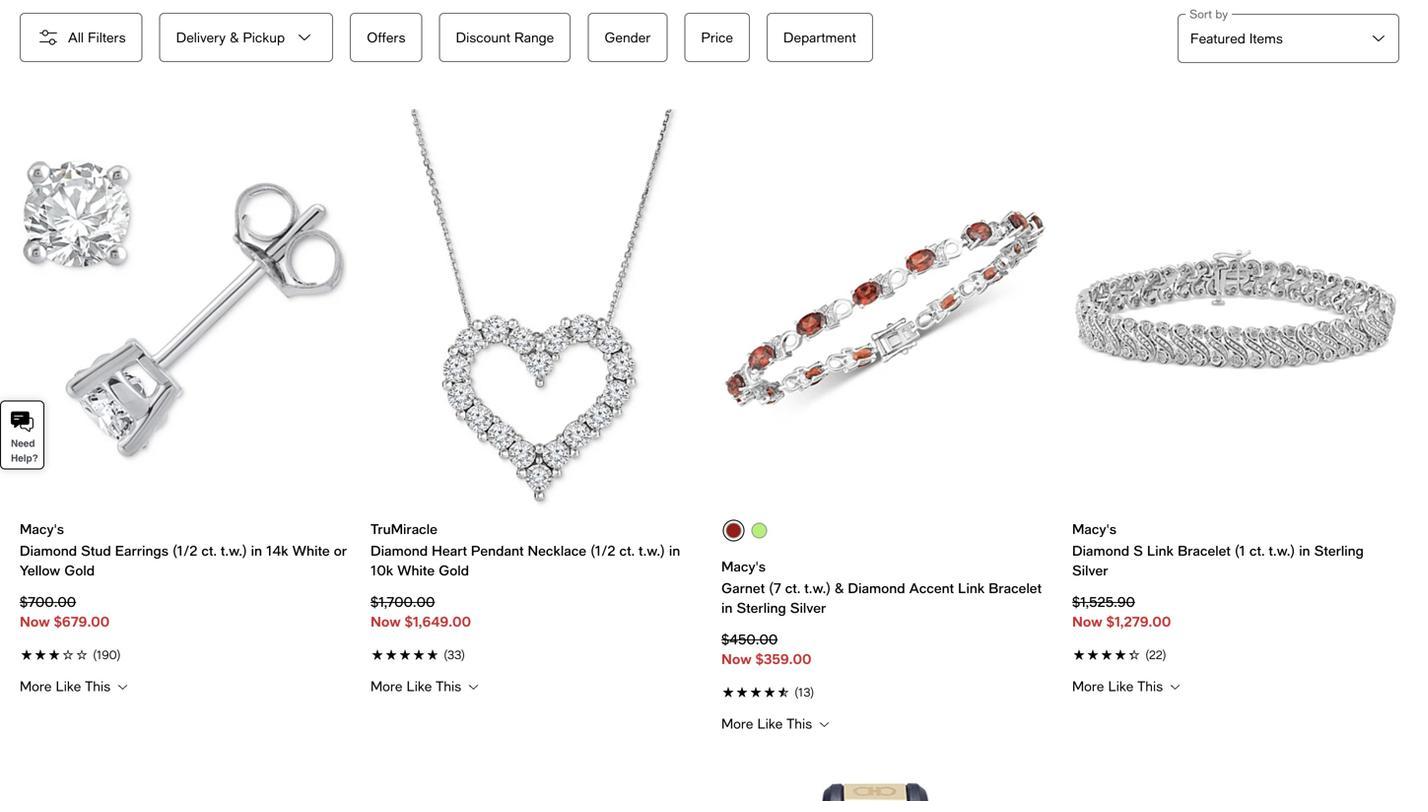 Task type: locate. For each thing, give the bounding box(es) containing it.
diamond inside macy's diamond stud earrings (1/2 ct. t.w.) in 14k white or yellow gold
[[20, 543, 77, 559]]

gold down stud
[[64, 562, 95, 579]]

in
[[251, 543, 262, 559], [669, 543, 680, 559], [1299, 543, 1310, 559], [721, 600, 733, 616]]

& left pickup
[[230, 29, 239, 45]]

white inside macy's diamond stud earrings (1/2 ct. t.w.) in 14k white or yellow gold
[[292, 543, 330, 559]]

all filters button
[[20, 13, 143, 62]]

0 horizontal spatial (1/2
[[172, 543, 197, 559]]

like down $1,649.00
[[407, 678, 432, 694]]

color swatch garnet red element
[[726, 523, 742, 539]]

offers button
[[350, 13, 422, 62]]

1 gold from the left
[[64, 562, 95, 579]]

1 vertical spatial silver
[[790, 600, 826, 616]]

white left or
[[292, 543, 330, 559]]

(1/2 right the earrings
[[172, 543, 197, 559]]

link right s
[[1147, 543, 1174, 559]]

more like this inside diamond heart pendant necklace (1/2 ct. t.w.) in 10k white gold group
[[371, 678, 465, 694]]

need help?
[[11, 438, 38, 464]]

silver up $1,525.90
[[1072, 562, 1108, 579]]

more like this down the (33)
[[371, 678, 465, 694]]

0 vertical spatial white
[[292, 543, 330, 559]]

department
[[784, 29, 856, 45]]

sterling inside macy's diamond s link bracelet (1 ct. t.w.) in sterling silver
[[1314, 543, 1364, 559]]

diamond inside trumiracle diamond heart pendant necklace (1/2 ct. t.w.) in 10k white gold
[[371, 543, 428, 559]]

ct. right (1
[[1249, 543, 1265, 559]]

heart
[[432, 543, 467, 559]]

diamond for diamond s link bracelet (1 ct. t.w.) in sterling silver
[[1072, 543, 1130, 559]]

more like this for $679.00
[[20, 678, 115, 694]]

like inside diamond s link bracelet (1 ct. t.w.) in sterling silver group
[[1108, 678, 1134, 694]]

department link
[[767, 13, 886, 62]]

like down $1,279.00 at the bottom right
[[1108, 678, 1134, 694]]

1 vertical spatial bracelet
[[989, 580, 1042, 596]]

&
[[230, 29, 239, 45], [835, 580, 844, 596]]

0 horizontal spatial bracelet
[[989, 580, 1042, 596]]

diamond
[[20, 543, 77, 559], [371, 543, 428, 559], [1072, 543, 1130, 559], [848, 580, 905, 596]]

macy's inside macy's diamond stud earrings (1/2 ct. t.w.) in 14k white or yellow gold
[[20, 521, 64, 537]]

discount range link
[[439, 13, 588, 62]]

diamond left accent
[[848, 580, 905, 596]]

more like this
[[20, 678, 115, 694], [371, 678, 465, 694], [1072, 678, 1167, 694], [721, 716, 816, 732]]

diamond for diamond stud earrings (1/2 ct. t.w.) in 14k white or yellow gold
[[20, 543, 77, 559]]

2 (1/2 from the left
[[590, 543, 615, 559]]

more like this inside diamond s link bracelet (1 ct. t.w.) in sterling silver group
[[1072, 678, 1167, 694]]

0 vertical spatial &
[[230, 29, 239, 45]]

accent
[[909, 580, 954, 596]]

0 horizontal spatial sterling
[[737, 600, 786, 616]]

more
[[20, 678, 52, 694], [371, 678, 403, 694], [1072, 678, 1104, 694], [721, 716, 753, 732]]

t.w.)
[[221, 543, 247, 559], [639, 543, 665, 559], [1269, 543, 1295, 559], [804, 580, 831, 596]]

in inside macy's diamond s link bracelet (1 ct. t.w.) in sterling silver
[[1299, 543, 1310, 559]]

macy's for macy's diamond s link bracelet (1 ct. t.w.) in sterling silver
[[1072, 521, 1117, 537]]

0 vertical spatial link
[[1147, 543, 1174, 559]]

(190)
[[93, 648, 121, 662]]

this down (13)
[[787, 716, 812, 732]]

t.w.) inside macy's garnet (7 ct. t.w.) & diamond accent link bracelet in sterling silver
[[804, 580, 831, 596]]

like inside diamond heart pendant necklace (1/2 ct. t.w.) in 10k white gold group
[[407, 678, 432, 694]]

1 vertical spatial sterling
[[737, 600, 786, 616]]

macy's inside macy's garnet (7 ct. t.w.) & diamond accent link bracelet in sterling silver
[[721, 558, 766, 575]]

gold inside trumiracle diamond heart pendant necklace (1/2 ct. t.w.) in 10k white gold
[[439, 562, 469, 579]]

0 horizontal spatial macy's
[[20, 521, 64, 537]]

this inside diamond s link bracelet (1 ct. t.w.) in sterling silver group
[[1137, 678, 1163, 694]]

now
[[20, 614, 50, 630], [371, 614, 401, 630], [1072, 614, 1103, 630], [721, 651, 752, 667]]

$1,700.00
[[371, 594, 435, 610]]

(7
[[769, 580, 781, 596]]

silver up $359.00 at bottom
[[790, 600, 826, 616]]

in inside macy's diamond stud earrings (1/2 ct. t.w.) in 14k white or yellow gold
[[251, 543, 262, 559]]

like inside diamond stud earrings (1/2 ct. t.w.) in 14k white or yellow gold group
[[56, 678, 81, 694]]

diamond inside macy's diamond s link bracelet (1 ct. t.w.) in sterling silver
[[1072, 543, 1130, 559]]

need
[[11, 438, 35, 449]]

in inside macy's garnet (7 ct. t.w.) & diamond accent link bracelet in sterling silver
[[721, 600, 733, 616]]

(1/2 inside trumiracle diamond heart pendant necklace (1/2 ct. t.w.) in 10k white gold
[[590, 543, 615, 559]]

range
[[514, 29, 554, 45]]

0 vertical spatial sterling
[[1314, 543, 1364, 559]]

4.5385 out of 5 rating with 13 reviews image
[[721, 681, 1049, 701]]

like
[[56, 678, 81, 694], [407, 678, 432, 694], [1108, 678, 1134, 694], [757, 716, 783, 732]]

1 vertical spatial link
[[958, 580, 985, 596]]

s
[[1134, 543, 1143, 559]]

& inside dropdown button
[[230, 29, 239, 45]]

diamond left s
[[1072, 543, 1130, 559]]

1 horizontal spatial bracelet
[[1178, 543, 1231, 559]]

color swatch peridot green element
[[751, 523, 767, 539]]

now down $1,525.90
[[1072, 614, 1103, 630]]

(1/2 right necklace on the bottom left of the page
[[590, 543, 615, 559]]

macy's up garnet
[[721, 558, 766, 575]]

bracelet inside macy's garnet (7 ct. t.w.) & diamond accent link bracelet in sterling silver
[[989, 580, 1042, 596]]

now down the $700.00
[[20, 614, 50, 630]]

ct. right the (7
[[785, 580, 800, 596]]

0 horizontal spatial &
[[230, 29, 239, 45]]

t.w.) inside trumiracle diamond heart pendant necklace (1/2 ct. t.w.) in 10k white gold
[[639, 543, 665, 559]]

1 horizontal spatial (1/2
[[590, 543, 615, 559]]

macy's for macy's garnet (7 ct. t.w.) & diamond accent link bracelet in sterling silver
[[721, 558, 766, 575]]

ct. right the earrings
[[201, 543, 217, 559]]

more like this for $359.00
[[721, 716, 816, 732]]

bracelet left (1
[[1178, 543, 1231, 559]]

2 gold from the left
[[439, 562, 469, 579]]

macy's diamond s link bracelet (1 ct. t.w.) in sterling silver
[[1072, 521, 1364, 579]]

1 vertical spatial &
[[835, 580, 844, 596]]

this down the (22)
[[1137, 678, 1163, 694]]

0 horizontal spatial link
[[958, 580, 985, 596]]

0 vertical spatial bracelet
[[1178, 543, 1231, 559]]

now for $1,649.00
[[371, 614, 401, 630]]

like down $679.00
[[56, 678, 81, 694]]

0 horizontal spatial white
[[292, 543, 330, 559]]

silver
[[1072, 562, 1108, 579], [790, 600, 826, 616]]

now for $1,279.00
[[1072, 614, 1103, 630]]

more inside diamond stud earrings (1/2 ct. t.w.) in 14k white or yellow gold group
[[20, 678, 52, 694]]

more like this down (13)
[[721, 716, 816, 732]]

this down the (33)
[[436, 678, 461, 694]]

gold inside macy's diamond stud earrings (1/2 ct. t.w.) in 14k white or yellow gold
[[64, 562, 95, 579]]

macy's
[[20, 521, 64, 537], [1072, 521, 1117, 537], [721, 558, 766, 575]]

now down $1,700.00
[[371, 614, 401, 630]]

link right accent
[[958, 580, 985, 596]]

more like this inside diamond stud earrings (1/2 ct. t.w.) in 14k white or yellow gold group
[[20, 678, 115, 694]]

1 horizontal spatial sterling
[[1314, 543, 1364, 559]]

stud
[[81, 543, 111, 559]]

macy's inside macy's diamond s link bracelet (1 ct. t.w.) in sterling silver
[[1072, 521, 1117, 537]]

now inside $1,700.00 now $1,649.00
[[371, 614, 401, 630]]

trumiracle
[[371, 521, 437, 537]]

& right the (7
[[835, 580, 844, 596]]

(1/2
[[172, 543, 197, 559], [590, 543, 615, 559]]

more down $700.00 now $679.00
[[20, 678, 52, 694]]

more down $450.00 now $359.00
[[721, 716, 753, 732]]

yellow
[[20, 562, 60, 579]]

price link
[[684, 13, 767, 62]]

0 horizontal spatial silver
[[790, 600, 826, 616]]

pickup
[[243, 29, 285, 45]]

more like this down "(190)"
[[20, 678, 115, 694]]

1 horizontal spatial macy's
[[721, 558, 766, 575]]

bracelet
[[1178, 543, 1231, 559], [989, 580, 1042, 596]]

now inside $1,525.90 now $1,279.00
[[1072, 614, 1103, 630]]

like for $1,279.00
[[1108, 678, 1134, 694]]

t.w.) inside macy's diamond s link bracelet (1 ct. t.w.) in sterling silver
[[1269, 543, 1295, 559]]

diamond up yellow
[[20, 543, 77, 559]]

like inside garnet (7 ct. t.w.) & diamond accent link bracelet in sterling silver group
[[757, 716, 783, 732]]

ct.
[[201, 543, 217, 559], [619, 543, 635, 559], [1249, 543, 1265, 559], [785, 580, 800, 596]]

gender link
[[588, 13, 684, 62]]

1 (1/2 from the left
[[172, 543, 197, 559]]

1 horizontal spatial &
[[835, 580, 844, 596]]

bracelet right accent
[[989, 580, 1042, 596]]

macy's up yellow
[[20, 521, 64, 537]]

more inside garnet (7 ct. t.w.) & diamond accent link bracelet in sterling silver group
[[721, 716, 753, 732]]

macy's garnet (7 ct. t.w.) & diamond accent link bracelet in sterling silver
[[721, 558, 1042, 616]]

more down $1,700.00 now $1,649.00
[[371, 678, 403, 694]]

now inside $700.00 now $679.00
[[20, 614, 50, 630]]

or
[[334, 543, 347, 559]]

macy's for macy's diamond stud earrings (1/2 ct. t.w.) in 14k white or yellow gold
[[20, 521, 64, 537]]

now for $679.00
[[20, 614, 50, 630]]

garnet
[[721, 580, 765, 596]]

2 horizontal spatial macy's
[[1072, 521, 1117, 537]]

more inside diamond heart pendant necklace (1/2 ct. t.w.) in 10k white gold group
[[371, 678, 403, 694]]

t.w.) right necklace on the bottom left of the page
[[639, 543, 665, 559]]

1 horizontal spatial gold
[[439, 562, 469, 579]]

1 vertical spatial white
[[397, 562, 435, 579]]

like for $359.00
[[757, 716, 783, 732]]

t.w.) right (1
[[1269, 543, 1295, 559]]

this inside diamond stud earrings (1/2 ct. t.w.) in 14k white or yellow gold group
[[85, 678, 111, 694]]

like down $359.00 at bottom
[[757, 716, 783, 732]]

diamond down trumiracle
[[371, 543, 428, 559]]

ct. right necklace on the bottom left of the page
[[619, 543, 635, 559]]

sterling
[[1314, 543, 1364, 559], [737, 600, 786, 616]]

macy's up $1,525.90
[[1072, 521, 1117, 537]]

link
[[1147, 543, 1174, 559], [958, 580, 985, 596]]

white inside trumiracle diamond heart pendant necklace (1/2 ct. t.w.) in 10k white gold
[[397, 562, 435, 579]]

this inside diamond heart pendant necklace (1/2 ct. t.w.) in 10k white gold group
[[436, 678, 461, 694]]

1 horizontal spatial white
[[397, 562, 435, 579]]

0 vertical spatial silver
[[1072, 562, 1108, 579]]

this down "(190)"
[[85, 678, 111, 694]]

1 horizontal spatial silver
[[1072, 562, 1108, 579]]

garnet (7 ct. t.w.) & diamond accent link bracelet in sterling silver group
[[721, 109, 1049, 733]]

gold
[[64, 562, 95, 579], [439, 562, 469, 579]]

this inside garnet (7 ct. t.w.) & diamond accent link bracelet in sterling silver group
[[787, 716, 812, 732]]

more inside diamond s link bracelet (1 ct. t.w.) in sterling silver group
[[1072, 678, 1104, 694]]

0 horizontal spatial gold
[[64, 562, 95, 579]]

like for $1,649.00
[[407, 678, 432, 694]]

now down $450.00
[[721, 651, 752, 667]]

14k
[[266, 543, 288, 559]]

1 horizontal spatial link
[[1147, 543, 1174, 559]]

department button
[[767, 13, 873, 62]]

white right 10k
[[397, 562, 435, 579]]

this for $1,525.90 now $1,279.00
[[1137, 678, 1163, 694]]

this for $450.00 now $359.00
[[787, 716, 812, 732]]

(33)
[[444, 648, 465, 662]]

more like this inside garnet (7 ct. t.w.) & diamond accent link bracelet in sterling silver group
[[721, 716, 816, 732]]

more for $1,279.00
[[1072, 678, 1104, 694]]

white
[[292, 543, 330, 559], [397, 562, 435, 579]]

t.w.) left 14k
[[221, 543, 247, 559]]

gender
[[604, 29, 651, 45]]

silver inside macy's diamond s link bracelet (1 ct. t.w.) in sterling silver
[[1072, 562, 1108, 579]]

now inside $450.00 now $359.00
[[721, 651, 752, 667]]

diamond for diamond heart pendant necklace (1/2 ct. t.w.) in 10k white gold
[[371, 543, 428, 559]]

more like this down the (22)
[[1072, 678, 1167, 694]]

bracelet inside macy's diamond s link bracelet (1 ct. t.w.) in sterling silver
[[1178, 543, 1231, 559]]

this
[[85, 678, 111, 694], [436, 678, 461, 694], [1137, 678, 1163, 694], [787, 716, 812, 732]]

t.w.) right the (7
[[804, 580, 831, 596]]

gold down heart
[[439, 562, 469, 579]]

more down $1,525.90 now $1,279.00
[[1072, 678, 1104, 694]]



Task type: vqa. For each thing, say whether or not it's contained in the screenshot.


Task type: describe. For each thing, give the bounding box(es) containing it.
$1,525.90 now $1,279.00
[[1072, 594, 1171, 630]]

macy's diamond stud earrings (1/2 ct. t.w.) in 14k white or yellow gold
[[20, 521, 347, 579]]

more like this for $1,279.00
[[1072, 678, 1167, 694]]

ct. inside macy's garnet (7 ct. t.w.) & diamond accent link bracelet in sterling silver
[[785, 580, 800, 596]]

delivery & pickup
[[176, 29, 285, 45]]

$1,649.00
[[405, 614, 471, 630]]

pendant
[[471, 543, 524, 559]]

(1
[[1235, 543, 1246, 559]]

all
[[68, 29, 84, 45]]

(1/2 inside macy's diamond stud earrings (1/2 ct. t.w.) in 14k white or yellow gold
[[172, 543, 197, 559]]

earrings
[[115, 543, 168, 559]]

diamond inside macy's garnet (7 ct. t.w.) & diamond accent link bracelet in sterling silver
[[848, 580, 905, 596]]

more for $1,649.00
[[371, 678, 403, 694]]

4.3636 out of 5 rating with 22 reviews image
[[1072, 644, 1399, 664]]

gender button
[[588, 13, 668, 62]]

discount range
[[456, 29, 554, 45]]

need help? button
[[0, 401, 44, 470]]

more for $359.00
[[721, 716, 753, 732]]

silver inside macy's garnet (7 ct. t.w.) & diamond accent link bracelet in sterling silver
[[790, 600, 826, 616]]

$679.00
[[54, 614, 110, 630]]

$450.00
[[721, 631, 778, 648]]

$1,700.00 now $1,649.00
[[371, 594, 471, 630]]

diamond s link bracelet (1 ct. t.w.) in sterling silver group
[[1072, 109, 1399, 695]]

discount range button
[[439, 13, 571, 62]]

t.w.) inside macy's diamond stud earrings (1/2 ct. t.w.) in 14k white or yellow gold
[[221, 543, 247, 559]]

offers
[[367, 29, 406, 45]]

more like this for $1,649.00
[[371, 678, 465, 694]]

help?
[[11, 453, 38, 464]]

3.0947 out of 5 rating with 190 reviews image
[[20, 644, 347, 664]]

ct. inside trumiracle diamond heart pendant necklace (1/2 ct. t.w.) in 10k white gold
[[619, 543, 635, 559]]

link inside macy's diamond s link bracelet (1 ct. t.w.) in sterling silver
[[1147, 543, 1174, 559]]

$700.00 now $679.00
[[20, 594, 110, 630]]

this for $700.00 now $679.00
[[85, 678, 111, 694]]

4.6364 out of 5 rating with 33 reviews image
[[371, 644, 698, 664]]

this for $1,700.00 now $1,649.00
[[436, 678, 461, 694]]

$359.00
[[756, 651, 812, 667]]

delivery
[[176, 29, 226, 45]]

necklace
[[528, 543, 586, 559]]

now for $359.00
[[721, 651, 752, 667]]

price
[[701, 29, 733, 45]]

in inside trumiracle diamond heart pendant necklace (1/2 ct. t.w.) in 10k white gold
[[669, 543, 680, 559]]

(13)
[[794, 686, 814, 699]]

price button
[[684, 13, 750, 62]]

sterling inside macy's garnet (7 ct. t.w.) & diamond accent link bracelet in sterling silver
[[737, 600, 786, 616]]

ct. inside macy's diamond s link bracelet (1 ct. t.w.) in sterling silver
[[1249, 543, 1265, 559]]

10k
[[371, 562, 393, 579]]

delivery & pickup button
[[159, 13, 333, 62]]

filters
[[88, 29, 126, 45]]

diamond heart pendant necklace (1/2 ct. t.w.) in 10k white gold group
[[371, 109, 698, 695]]

$450.00 now $359.00
[[721, 631, 812, 667]]

(22)
[[1145, 648, 1167, 662]]

ct. inside macy's diamond stud earrings (1/2 ct. t.w.) in 14k white or yellow gold
[[201, 543, 217, 559]]

more for $679.00
[[20, 678, 52, 694]]

all filters
[[68, 29, 126, 45]]

$1,279.00
[[1106, 614, 1171, 630]]

& inside macy's garnet (7 ct. t.w.) & diamond accent link bracelet in sterling silver
[[835, 580, 844, 596]]

discount
[[456, 29, 510, 45]]

offers link
[[350, 13, 439, 62]]

link inside macy's garnet (7 ct. t.w.) & diamond accent link bracelet in sterling silver
[[958, 580, 985, 596]]

like for $679.00
[[56, 678, 81, 694]]

$1,525.90
[[1072, 594, 1135, 610]]

diamond stud earrings (1/2 ct. t.w.) in 14k white or yellow gold group
[[20, 109, 347, 695]]

$700.00
[[20, 594, 76, 610]]

trumiracle diamond heart pendant necklace (1/2 ct. t.w.) in 10k white gold
[[371, 521, 680, 579]]



